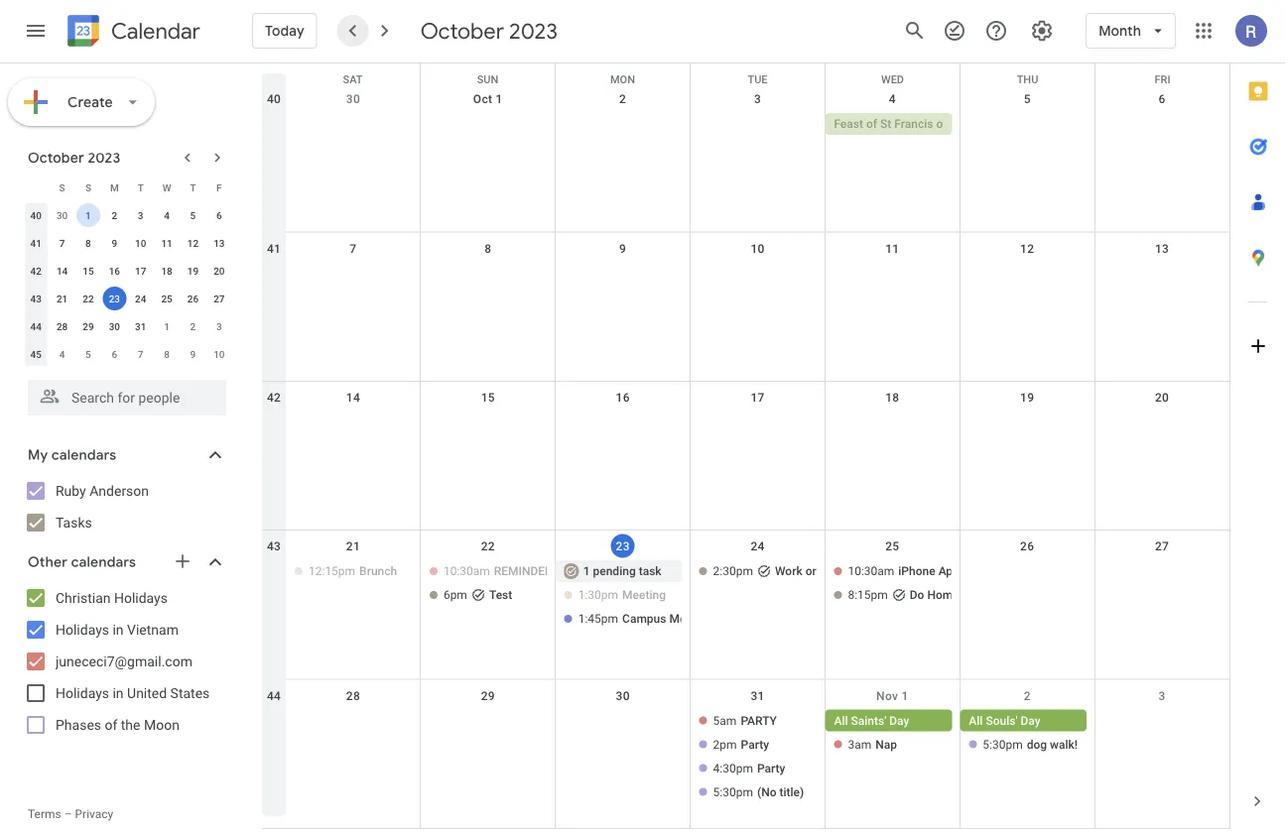 Task type: locate. For each thing, give the bounding box(es) containing it.
of inside other calendars list
[[105, 717, 117, 733]]

21 inside row group
[[56, 293, 68, 305]]

4 up 11 element at the left top of the page
[[164, 209, 170, 221]]

23 inside cell
[[109, 293, 120, 305]]

21
[[56, 293, 68, 305], [346, 540, 360, 554]]

row containing s
[[23, 174, 232, 201]]

0 horizontal spatial 9
[[112, 237, 117, 249]]

1 right 31 element
[[164, 321, 170, 332]]

40 left september 30 element
[[30, 209, 42, 221]]

calendars inside dropdown button
[[71, 554, 136, 572]]

day inside button
[[1021, 714, 1041, 728]]

0 vertical spatial 24
[[135, 293, 146, 305]]

s
[[59, 182, 65, 194], [85, 182, 91, 194]]

43 inside grid
[[267, 540, 281, 554]]

10:30am up 8:15pm
[[848, 565, 894, 579]]

1 vertical spatial 18
[[886, 391, 900, 405]]

0 vertical spatial 17
[[135, 265, 146, 277]]

10:30am button
[[425, 561, 548, 583], [825, 561, 952, 583]]

of left the at the left bottom of the page
[[105, 717, 117, 733]]

17 inside grid
[[751, 391, 765, 405]]

holidays up vietnam
[[114, 590, 168, 606]]

44 for 30
[[267, 689, 281, 703]]

s left m
[[85, 182, 91, 194]]

1 horizontal spatial 42
[[267, 391, 281, 405]]

0 horizontal spatial 44
[[30, 321, 42, 332]]

in for united
[[113, 685, 124, 702]]

9 inside 'november 9' element
[[190, 348, 196, 360]]

0 vertical spatial 29
[[83, 321, 94, 332]]

16
[[109, 265, 120, 277], [616, 391, 630, 405]]

29 inside grid
[[481, 689, 495, 703]]

None search field
[[0, 372, 246, 416]]

30
[[346, 92, 360, 106], [56, 209, 68, 221], [109, 321, 120, 332], [616, 689, 630, 703]]

–
[[64, 808, 72, 822]]

0 horizontal spatial 11
[[161, 237, 172, 249]]

christian holidays
[[56, 590, 168, 606]]

24 up "2:30pm"
[[751, 540, 765, 554]]

2 horizontal spatial 7
[[350, 242, 357, 255]]

10:30am button for 6pm
[[425, 561, 548, 583]]

november 1 element
[[155, 315, 179, 338]]

test
[[489, 589, 512, 603]]

1 horizontal spatial 12
[[1020, 242, 1034, 255]]

all left the souls'
[[969, 714, 983, 728]]

13 element
[[207, 231, 231, 255]]

4 left november 5 element
[[59, 348, 65, 360]]

calendars up christian holidays
[[71, 554, 136, 572]]

44 inside grid
[[267, 689, 281, 703]]

14
[[56, 265, 68, 277], [346, 391, 360, 405]]

month
[[1099, 22, 1141, 40]]

0 vertical spatial 27
[[214, 293, 225, 305]]

13 inside grid
[[1155, 242, 1169, 255]]

1 horizontal spatial 18
[[886, 391, 900, 405]]

add other calendars image
[[173, 552, 193, 572]]

0 vertical spatial 22
[[83, 293, 94, 305]]

1 horizontal spatial 13
[[1155, 242, 1169, 255]]

cell
[[286, 113, 421, 137], [421, 113, 555, 137], [555, 113, 690, 137], [690, 113, 825, 137], [960, 113, 1095, 137], [1095, 113, 1230, 137], [421, 561, 556, 632], [555, 561, 690, 632], [825, 561, 985, 632], [960, 561, 1095, 632], [1095, 561, 1230, 632], [286, 710, 421, 805], [421, 710, 555, 805], [555, 710, 690, 805], [690, 710, 825, 805], [825, 710, 960, 805], [960, 710, 1095, 805], [1095, 710, 1230, 805]]

day down 'nov 1'
[[889, 714, 909, 728]]

5am party
[[713, 714, 777, 728]]

0 vertical spatial calendars
[[51, 447, 116, 464]]

10:30am button up test
[[425, 561, 548, 583]]

5:30pm down the souls'
[[983, 738, 1023, 752]]

1 all from the left
[[834, 714, 848, 728]]

28 inside 28 element
[[56, 321, 68, 332]]

24 element
[[129, 287, 153, 311]]

26 inside grid
[[1020, 540, 1034, 554]]

28 element
[[50, 315, 74, 338]]

41 for 1
[[30, 237, 42, 249]]

calendars
[[51, 447, 116, 464], [71, 554, 136, 572]]

6 down fri
[[1159, 92, 1166, 106]]

10:30am up 6pm
[[444, 565, 490, 579]]

holidays
[[114, 590, 168, 606], [56, 622, 109, 638], [56, 685, 109, 702]]

44
[[30, 321, 42, 332], [267, 689, 281, 703]]

23, today element
[[103, 287, 126, 311]]

22 inside 22 element
[[83, 293, 94, 305]]

5:30pm down 4:30pm on the right bottom of the page
[[713, 786, 753, 800]]

30 left 1 cell
[[56, 209, 68, 221]]

12 element
[[181, 231, 205, 255]]

november 9 element
[[181, 342, 205, 366]]

tab list
[[1231, 64, 1285, 774]]

10:30am button up 8:15pm
[[825, 561, 952, 583]]

0 horizontal spatial 13
[[214, 237, 225, 249]]

st
[[880, 117, 891, 131]]

0 vertical spatial 44
[[30, 321, 42, 332]]

0 horizontal spatial 6
[[112, 348, 117, 360]]

october up september 30 element
[[28, 149, 84, 167]]

row containing 23
[[262, 531, 1230, 680]]

row group
[[23, 201, 232, 368]]

0 horizontal spatial 10:30am button
[[425, 561, 548, 583]]

5 inside grid
[[1024, 92, 1031, 106]]

9
[[112, 237, 117, 249], [619, 242, 626, 255], [190, 348, 196, 360]]

1 10:30am from the left
[[444, 565, 490, 579]]

5 up '12' element
[[190, 209, 196, 221]]

41 for 30
[[267, 242, 281, 255]]

oct 1
[[473, 92, 503, 106]]

1 vertical spatial 21
[[346, 540, 360, 554]]

1 horizontal spatial 9
[[190, 348, 196, 360]]

8 inside grid
[[485, 242, 492, 255]]

0 horizontal spatial 5
[[85, 348, 91, 360]]

1:45pm
[[578, 613, 618, 626]]

0 vertical spatial 19
[[187, 265, 199, 277]]

0 horizontal spatial 43
[[30, 293, 42, 305]]

1 vertical spatial 24
[[751, 540, 765, 554]]

1 horizontal spatial 4
[[164, 209, 170, 221]]

vietnam
[[127, 622, 179, 638]]

2 10:30am button from the left
[[825, 561, 952, 583]]

in for vietnam
[[113, 622, 124, 638]]

holidays down christian
[[56, 622, 109, 638]]

0 horizontal spatial 28
[[56, 321, 68, 332]]

cell containing 1 pending task
[[555, 561, 690, 632]]

2 inside 'element'
[[190, 321, 196, 332]]

do homework
[[910, 589, 985, 603]]

20
[[214, 265, 225, 277], [1155, 391, 1169, 405]]

6
[[1159, 92, 1166, 106], [216, 209, 222, 221], [112, 348, 117, 360]]

1 day from the left
[[889, 714, 909, 728]]

1 vertical spatial 19
[[1020, 391, 1034, 405]]

5
[[1024, 92, 1031, 106], [190, 209, 196, 221], [85, 348, 91, 360]]

0 horizontal spatial 22
[[83, 293, 94, 305]]

18 element
[[155, 259, 179, 283]]

21 left 22 element
[[56, 293, 68, 305]]

1 horizontal spatial 27
[[1155, 540, 1169, 554]]

pending
[[593, 565, 636, 579]]

of left "assisi" in the top of the page
[[936, 117, 947, 131]]

1 horizontal spatial 5:30pm
[[983, 738, 1023, 752]]

1 horizontal spatial 10:30am button
[[825, 561, 952, 583]]

1 right oct
[[496, 92, 503, 106]]

other
[[28, 554, 68, 572]]

42 inside grid
[[267, 391, 281, 405]]

27
[[214, 293, 225, 305], [1155, 540, 1169, 554]]

11 element
[[155, 231, 179, 255]]

sun
[[477, 73, 499, 86]]

holidays up phases
[[56, 685, 109, 702]]

0 vertical spatial 31
[[135, 321, 146, 332]]

2 10:30am from the left
[[848, 565, 894, 579]]

1 vertical spatial 43
[[267, 540, 281, 554]]

21 up 12:15pm brunch
[[346, 540, 360, 554]]

1 horizontal spatial 28
[[346, 689, 360, 703]]

0 vertical spatial 2023
[[509, 17, 558, 45]]

feast of st francis of assisi button
[[825, 113, 983, 135]]

29 element
[[76, 315, 100, 338]]

1:45pm button
[[559, 609, 682, 630]]

40
[[267, 92, 281, 106], [30, 209, 42, 221]]

29
[[83, 321, 94, 332], [481, 689, 495, 703]]

1 horizontal spatial s
[[85, 182, 91, 194]]

0 horizontal spatial 10
[[135, 237, 146, 249]]

44 for 1
[[30, 321, 42, 332]]

calendar heading
[[107, 17, 200, 45]]

4 down wed
[[889, 92, 896, 106]]

6 right november 5 element
[[112, 348, 117, 360]]

31 right 30 element
[[135, 321, 146, 332]]

0 horizontal spatial 26
[[187, 293, 199, 305]]

24 inside october 2023 grid
[[135, 293, 146, 305]]

1 in from the top
[[113, 622, 124, 638]]

0 horizontal spatial 2023
[[88, 149, 120, 167]]

row group inside october 2023 grid
[[23, 201, 232, 368]]

22 right 21 element
[[83, 293, 94, 305]]

2 right 1 cell
[[112, 209, 117, 221]]

0 horizontal spatial 4
[[59, 348, 65, 360]]

cell containing 5am
[[690, 710, 825, 805]]

2 horizontal spatial 5
[[1024, 92, 1031, 106]]

40 inside row group
[[30, 209, 42, 221]]

cell containing all souls' day
[[960, 710, 1095, 805]]

0 horizontal spatial day
[[889, 714, 909, 728]]

7 inside grid
[[350, 242, 357, 255]]

1
[[496, 92, 503, 106], [85, 209, 91, 221], [164, 321, 170, 332], [583, 565, 590, 579], [902, 689, 909, 703]]

31 element
[[129, 315, 153, 338]]

40 for 30
[[267, 92, 281, 106]]

0 horizontal spatial 25
[[161, 293, 172, 305]]

43 for 30
[[267, 540, 281, 554]]

1 horizontal spatial 24
[[751, 540, 765, 554]]

work on essay
[[775, 565, 853, 579]]

29 inside october 2023 grid
[[83, 321, 94, 332]]

october up sun
[[421, 17, 504, 45]]

t right m
[[138, 182, 144, 194]]

15
[[83, 265, 94, 277], [481, 391, 495, 405]]

1 horizontal spatial 19
[[1020, 391, 1034, 405]]

other calendars button
[[4, 547, 246, 579]]

privacy link
[[75, 808, 113, 822]]

0 vertical spatial 16
[[109, 265, 120, 277]]

october
[[421, 17, 504, 45], [28, 149, 84, 167]]

1 horizontal spatial 21
[[346, 540, 360, 554]]

42 inside october 2023 grid
[[30, 265, 42, 277]]

25 up 8:15pm
[[886, 540, 900, 554]]

in up junececi7@gmail.com
[[113, 622, 124, 638]]

october 2023 up sun
[[421, 17, 558, 45]]

23 up 1 pending task
[[616, 540, 630, 553]]

6 down f
[[216, 209, 222, 221]]

2 horizontal spatial 8
[[485, 242, 492, 255]]

in
[[113, 622, 124, 638], [113, 685, 124, 702]]

17 inside row group
[[135, 265, 146, 277]]

0 vertical spatial 5:30pm
[[983, 738, 1023, 752]]

of for moon
[[105, 717, 117, 733]]

0 horizontal spatial 29
[[83, 321, 94, 332]]

2
[[619, 92, 626, 106], [112, 209, 117, 221], [190, 321, 196, 332], [1024, 689, 1031, 703]]

row containing sat
[[262, 64, 1230, 93]]

44 inside october 2023 grid
[[30, 321, 42, 332]]

0 horizontal spatial 27
[[214, 293, 225, 305]]

party up (no
[[757, 762, 785, 776]]

0 horizontal spatial 5:30pm
[[713, 786, 753, 800]]

40 inside grid
[[267, 92, 281, 106]]

calendars inside dropdown button
[[51, 447, 116, 464]]

0 vertical spatial 23
[[109, 293, 120, 305]]

5:30pm for 5:30pm (no title)
[[713, 786, 753, 800]]

holidays for holidays in vietnam
[[56, 622, 109, 638]]

1 vertical spatial holidays
[[56, 622, 109, 638]]

41 inside grid
[[267, 242, 281, 255]]

1 vertical spatial 14
[[346, 391, 360, 405]]

2 in from the top
[[113, 685, 124, 702]]

1 vertical spatial 42
[[267, 391, 281, 405]]

grid containing 40
[[262, 64, 1230, 830]]

w
[[162, 182, 171, 194]]

42
[[30, 265, 42, 277], [267, 391, 281, 405]]

essay
[[822, 565, 853, 579]]

s up september 30 element
[[59, 182, 65, 194]]

november 10 element
[[207, 342, 231, 366]]

all souls' day
[[969, 714, 1041, 728]]

of for francis
[[866, 117, 877, 131]]

1 horizontal spatial 26
[[1020, 540, 1034, 554]]

12
[[187, 237, 199, 249], [1020, 242, 1034, 255]]

24
[[135, 293, 146, 305], [751, 540, 765, 554]]

5 inside november 5 element
[[85, 348, 91, 360]]

1 vertical spatial 29
[[481, 689, 495, 703]]

2:30pm
[[713, 565, 753, 579]]

october 2023 up m
[[28, 149, 120, 167]]

1 vertical spatial 25
[[886, 540, 900, 554]]

2 all from the left
[[969, 714, 983, 728]]

cell containing all saints' day
[[825, 710, 960, 805]]

1 vertical spatial 5:30pm
[[713, 786, 753, 800]]

1 vertical spatial 40
[[30, 209, 42, 221]]

23 right 22 element
[[109, 293, 120, 305]]

40 down today
[[267, 92, 281, 106]]

1 up 1:30pm
[[583, 565, 590, 579]]

44 left 28 element on the top of page
[[30, 321, 42, 332]]

25 right the 24 element
[[161, 293, 172, 305]]

0 vertical spatial 21
[[56, 293, 68, 305]]

22 element
[[76, 287, 100, 311]]

41 inside row group
[[30, 237, 42, 249]]

5 down "thu"
[[1024, 92, 1031, 106]]

day
[[889, 714, 909, 728], [1021, 714, 1041, 728]]

2 horizontal spatial 4
[[889, 92, 896, 106]]

1 inside cell
[[85, 209, 91, 221]]

0 horizontal spatial s
[[59, 182, 65, 194]]

20 inside row group
[[214, 265, 225, 277]]

1 horizontal spatial day
[[1021, 714, 1041, 728]]

22 up test
[[481, 540, 495, 554]]

t right the w
[[190, 182, 196, 194]]

0 vertical spatial 15
[[83, 265, 94, 277]]

18 inside grid
[[886, 391, 900, 405]]

2 day from the left
[[1021, 714, 1041, 728]]

mon
[[610, 73, 635, 86]]

1 cell
[[75, 201, 101, 229]]

43 right add other calendars image
[[267, 540, 281, 554]]

0 horizontal spatial 40
[[30, 209, 42, 221]]

1 right september 30 element
[[85, 209, 91, 221]]

44 right states
[[267, 689, 281, 703]]

2 right november 1 element
[[190, 321, 196, 332]]

43
[[30, 293, 42, 305], [267, 540, 281, 554]]

all inside button
[[969, 714, 983, 728]]

all saints' day button
[[825, 710, 952, 732]]

4 inside november 4 element
[[59, 348, 65, 360]]

francis
[[894, 117, 933, 131]]

in left united
[[113, 685, 124, 702]]

0 vertical spatial 40
[[267, 92, 281, 106]]

5:30pm (no title)
[[713, 786, 804, 800]]

0 vertical spatial 14
[[56, 265, 68, 277]]

party down party
[[741, 738, 769, 752]]

calendars for other calendars
[[71, 554, 136, 572]]

of left st
[[866, 117, 877, 131]]

1 horizontal spatial 15
[[481, 391, 495, 405]]

1 horizontal spatial 10
[[214, 348, 225, 360]]

14 inside grid
[[346, 391, 360, 405]]

24 right 23, today element
[[135, 293, 146, 305]]

2 vertical spatial 5
[[85, 348, 91, 360]]

10:30am for 8:15pm
[[848, 565, 894, 579]]

work
[[775, 565, 803, 579]]

0 horizontal spatial all
[[834, 714, 848, 728]]

other calendars
[[28, 554, 136, 572]]

0 vertical spatial party
[[741, 738, 769, 752]]

2 horizontal spatial 9
[[619, 242, 626, 255]]

0 horizontal spatial 16
[[109, 265, 120, 277]]

junececi7@gmail.com
[[56, 654, 192, 670]]

1 horizontal spatial 17
[[751, 391, 765, 405]]

5 right november 4 element
[[85, 348, 91, 360]]

october 2023 grid
[[19, 174, 232, 368]]

0 vertical spatial 6
[[1159, 92, 1166, 106]]

28
[[56, 321, 68, 332], [346, 689, 360, 703]]

1 vertical spatial 16
[[616, 391, 630, 405]]

0 horizontal spatial 12
[[187, 237, 199, 249]]

day up 5:30pm dog walk!
[[1021, 714, 1041, 728]]

all for all souls' day
[[969, 714, 983, 728]]

0 vertical spatial 42
[[30, 265, 42, 277]]

main drawer image
[[24, 19, 48, 43]]

10:30am for 6pm
[[444, 565, 490, 579]]

settings menu image
[[1030, 19, 1054, 43]]

22 inside grid
[[481, 540, 495, 554]]

0 horizontal spatial 21
[[56, 293, 68, 305]]

1 horizontal spatial 22
[[481, 540, 495, 554]]

43 inside october 2023 grid
[[30, 293, 42, 305]]

homework
[[927, 589, 985, 603]]

row group containing 40
[[23, 201, 232, 368]]

43 left 21 element
[[30, 293, 42, 305]]

2 vertical spatial holidays
[[56, 685, 109, 702]]

all inside button
[[834, 714, 848, 728]]

1 vertical spatial october 2023
[[28, 149, 120, 167]]

1 horizontal spatial 43
[[267, 540, 281, 554]]

8
[[85, 237, 91, 249], [485, 242, 492, 255], [164, 348, 170, 360]]

all left saints'
[[834, 714, 848, 728]]

14 element
[[50, 259, 74, 283]]

1 10:30am button from the left
[[425, 561, 548, 583]]

calendars up 'ruby'
[[51, 447, 116, 464]]

title)
[[780, 786, 804, 800]]

17
[[135, 265, 146, 277], [751, 391, 765, 405]]

2 vertical spatial 4
[[59, 348, 65, 360]]

1 horizontal spatial 16
[[616, 391, 630, 405]]

31 up party
[[751, 689, 765, 703]]

day inside button
[[889, 714, 909, 728]]

row
[[262, 64, 1230, 93], [262, 83, 1230, 233], [23, 174, 232, 201], [23, 201, 232, 229], [23, 229, 232, 257], [262, 233, 1230, 382], [23, 257, 232, 285], [23, 285, 232, 313], [23, 313, 232, 340], [23, 340, 232, 368], [262, 382, 1230, 531], [262, 531, 1230, 680], [262, 680, 1230, 830]]

all
[[834, 714, 848, 728], [969, 714, 983, 728]]

0 horizontal spatial 7
[[59, 237, 65, 249]]

41
[[30, 237, 42, 249], [267, 242, 281, 255]]

1 vertical spatial 23
[[616, 540, 630, 553]]

grid
[[262, 64, 1230, 830]]

september 30 element
[[50, 203, 74, 227]]

1 horizontal spatial all
[[969, 714, 983, 728]]



Task type: vqa. For each thing, say whether or not it's contained in the screenshot.
"5Am" at the bottom
yes



Task type: describe. For each thing, give the bounding box(es) containing it.
24 inside grid
[[751, 540, 765, 554]]

40 for 1
[[30, 209, 42, 221]]

november 7 element
[[129, 342, 153, 366]]

2pm party
[[713, 738, 769, 752]]

souls'
[[986, 714, 1018, 728]]

party
[[741, 714, 777, 728]]

calendar element
[[64, 11, 200, 55]]

2 t from the left
[[190, 182, 196, 194]]

30 down 1:45pm button
[[616, 689, 630, 703]]

1 pending task
[[583, 565, 662, 579]]

f
[[216, 182, 222, 194]]

16 element
[[103, 259, 126, 283]]

november 5 element
[[76, 342, 100, 366]]

terms – privacy
[[28, 808, 113, 822]]

row containing 45
[[23, 340, 232, 368]]

11 inside grid
[[886, 242, 900, 255]]

0 horizontal spatial 8
[[85, 237, 91, 249]]

12:15pm brunch
[[309, 565, 397, 579]]

my calendars button
[[4, 440, 246, 471]]

terms link
[[28, 808, 61, 822]]

19 inside grid
[[1020, 391, 1034, 405]]

27 element
[[207, 287, 231, 311]]

1 vertical spatial 20
[[1155, 391, 1169, 405]]

27 inside row group
[[214, 293, 225, 305]]

10 inside grid
[[751, 242, 765, 255]]

thu
[[1017, 73, 1038, 86]]

holidays in united states
[[56, 685, 210, 702]]

2 up all souls' day button
[[1024, 689, 1031, 703]]

walk!
[[1050, 738, 1078, 752]]

19 inside row group
[[187, 265, 199, 277]]

12:15pm
[[309, 565, 355, 579]]

tasks
[[56, 515, 92, 531]]

30 right 29 element
[[109, 321, 120, 332]]

30 element
[[103, 315, 126, 338]]

18 inside row group
[[161, 265, 172, 277]]

all for all saints' day
[[834, 714, 848, 728]]

m
[[110, 182, 119, 194]]

phases
[[56, 717, 101, 733]]

november 8 element
[[155, 342, 179, 366]]

november 3 element
[[207, 315, 231, 338]]

26 element
[[181, 287, 205, 311]]

30 down sat
[[346, 92, 360, 106]]

15 element
[[76, 259, 100, 283]]

month button
[[1086, 7, 1176, 55]]

phases of the moon
[[56, 717, 180, 733]]

2 horizontal spatial of
[[936, 117, 947, 131]]

row inside grid
[[262, 64, 1230, 93]]

nap
[[876, 738, 897, 752]]

1 vertical spatial 2023
[[88, 149, 120, 167]]

2 s from the left
[[85, 182, 91, 194]]

christian
[[56, 590, 111, 606]]

26 inside 26 element
[[187, 293, 199, 305]]

16 inside row group
[[109, 265, 120, 277]]

4:30pm party
[[713, 762, 785, 776]]

13 inside row group
[[214, 237, 225, 249]]

5:30pm dog walk!
[[983, 738, 1078, 752]]

14 inside row group
[[56, 265, 68, 277]]

10 for november 10 element
[[214, 348, 225, 360]]

12 inside october 2023 grid
[[187, 237, 199, 249]]

6 inside grid
[[1159, 92, 1166, 106]]

25 inside 'element'
[[161, 293, 172, 305]]

nov
[[876, 689, 898, 703]]

all saints' day
[[834, 714, 909, 728]]

31 inside october 2023 grid
[[135, 321, 146, 332]]

1 right nov
[[902, 689, 909, 703]]

3am nap
[[848, 738, 897, 752]]

oct
[[473, 92, 493, 106]]

43 for 1
[[30, 293, 42, 305]]

tue
[[748, 73, 768, 86]]

party for 4:30pm party
[[757, 762, 785, 776]]

19 element
[[181, 259, 205, 283]]

today
[[265, 22, 304, 40]]

42 for 30
[[267, 391, 281, 405]]

1 horizontal spatial 8
[[164, 348, 170, 360]]

21 element
[[50, 287, 74, 311]]

all souls' day button
[[960, 710, 1087, 732]]

1 horizontal spatial 6
[[216, 209, 222, 221]]

25 element
[[155, 287, 179, 311]]

11 inside row group
[[161, 237, 172, 249]]

calendar
[[111, 17, 200, 45]]

ruby anderson
[[56, 483, 149, 499]]

on
[[806, 565, 819, 579]]

brunch
[[359, 565, 397, 579]]

assisi
[[950, 117, 983, 131]]

1 horizontal spatial 7
[[138, 348, 143, 360]]

my
[[28, 447, 48, 464]]

10:30am button for 8:15pm
[[825, 561, 952, 583]]

other calendars list
[[4, 583, 246, 741]]

27 inside grid
[[1155, 540, 1169, 554]]

42 for 1
[[30, 265, 42, 277]]

6pm
[[444, 589, 467, 603]]

november 4 element
[[50, 342, 74, 366]]

1 vertical spatial 31
[[751, 689, 765, 703]]

15 inside grid
[[481, 391, 495, 405]]

10 for 10 element at the left top of the page
[[135, 237, 146, 249]]

moon
[[144, 717, 180, 733]]

Search for people text field
[[40, 380, 214, 416]]

8:15pm
[[848, 589, 888, 603]]

feast
[[834, 117, 863, 131]]

5am
[[713, 714, 737, 728]]

28 inside grid
[[346, 689, 360, 703]]

2 vertical spatial 6
[[112, 348, 117, 360]]

1 horizontal spatial 2023
[[509, 17, 558, 45]]

anderson
[[90, 483, 149, 499]]

terms
[[28, 808, 61, 822]]

1 vertical spatial 4
[[164, 209, 170, 221]]

16 inside grid
[[616, 391, 630, 405]]

nov 1
[[876, 689, 909, 703]]

create
[[67, 93, 113, 111]]

15 inside the 15 element
[[83, 265, 94, 277]]

do
[[910, 589, 924, 603]]

45
[[30, 348, 42, 360]]

holidays for holidays in united states
[[56, 685, 109, 702]]

1 pending task button
[[555, 561, 682, 583]]

november 2 element
[[181, 315, 205, 338]]

saints'
[[851, 714, 886, 728]]

(no
[[757, 786, 777, 800]]

5:30pm for 5:30pm dog walk!
[[983, 738, 1023, 752]]

0 vertical spatial october 2023
[[421, 17, 558, 45]]

0 vertical spatial holidays
[[114, 590, 168, 606]]

0 vertical spatial october
[[421, 17, 504, 45]]

day for all saints' day
[[889, 714, 909, 728]]

2pm
[[713, 738, 737, 752]]

row containing 43
[[23, 285, 232, 313]]

ruby
[[56, 483, 86, 499]]

21 inside grid
[[346, 540, 360, 554]]

states
[[170, 685, 210, 702]]

party for 2pm party
[[741, 738, 769, 752]]

25 inside grid
[[886, 540, 900, 554]]

meeting
[[622, 589, 666, 603]]

3am
[[848, 738, 872, 752]]

17 element
[[129, 259, 153, 283]]

feast of st francis of assisi
[[834, 117, 983, 131]]

day for all souls' day
[[1021, 714, 1041, 728]]

1:30pm meeting
[[578, 589, 666, 603]]

1 inside button
[[583, 565, 590, 579]]

the
[[121, 717, 140, 733]]

1:30pm
[[578, 589, 618, 603]]

1 s from the left
[[59, 182, 65, 194]]

1 horizontal spatial 5
[[190, 209, 196, 221]]

12 inside grid
[[1020, 242, 1034, 255]]

0 horizontal spatial october
[[28, 149, 84, 167]]

23 cell
[[101, 285, 128, 313]]

0 horizontal spatial october 2023
[[28, 149, 120, 167]]

calendars for my calendars
[[51, 447, 116, 464]]

dog
[[1027, 738, 1047, 752]]

2 down mon
[[619, 92, 626, 106]]

my calendars
[[28, 447, 116, 464]]

holidays in vietnam
[[56, 622, 179, 638]]

create button
[[8, 78, 155, 126]]

4 inside grid
[[889, 92, 896, 106]]

4:30pm
[[713, 762, 753, 776]]

wed
[[881, 73, 904, 86]]

task
[[639, 565, 662, 579]]

my calendars list
[[4, 475, 246, 539]]

today button
[[252, 7, 317, 55]]

fri
[[1155, 73, 1171, 86]]

20 element
[[207, 259, 231, 283]]

united
[[127, 685, 167, 702]]

1 t from the left
[[138, 182, 144, 194]]

privacy
[[75, 808, 113, 822]]

november 6 element
[[103, 342, 126, 366]]

10 element
[[129, 231, 153, 255]]



